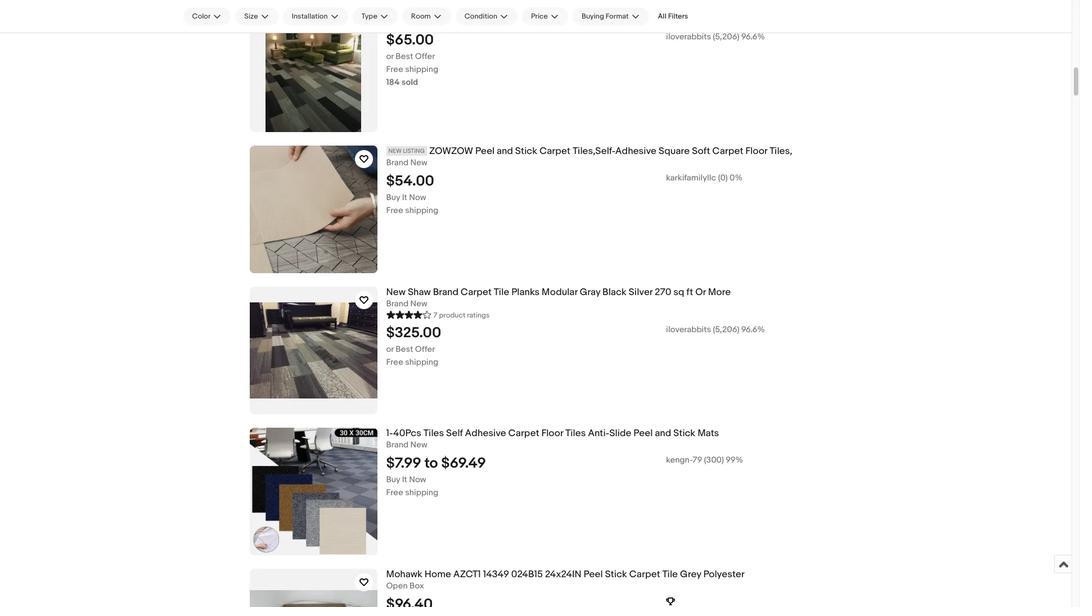 Task type: describe. For each thing, give the bounding box(es) containing it.
kengn-
[[666, 455, 693, 466]]

new up 4.5 out of 5 stars. image
[[386, 287, 406, 298]]

tile inside the mohawk home azct1 14349 024b15 24x24in peel stick carpet tile grey polyester open box
[[663, 570, 678, 581]]

new up $65.00
[[411, 16, 428, 27]]

99%
[[726, 455, 744, 466]]

free for $54.00
[[386, 205, 404, 216]]

2 tiles from the left
[[566, 428, 586, 440]]

anti-
[[588, 428, 610, 440]]

$325.00 or best offer free shipping
[[386, 325, 442, 368]]

40pcs
[[393, 428, 422, 440]]

gray inside new shaw brand carpet tile planks modular gray black silver 270 sq ft or more brand new
[[580, 287, 601, 298]]

$65.00
[[386, 31, 434, 49]]

1 (5,206) from the top
[[713, 31, 740, 42]]

price
[[531, 12, 548, 21]]

planks inside the new shaw carpet tile planks modular gray black silver 45 sq ft + 9x36 or 18x36 brand new
[[484, 5, 512, 16]]

or for $325.00
[[386, 344, 394, 355]]

to
[[425, 455, 438, 473]]

buying
[[582, 12, 604, 21]]

offer for $325.00
[[415, 344, 435, 355]]

now inside $54.00 buy it now free shipping
[[409, 192, 426, 203]]

filters
[[669, 12, 689, 21]]

karkifamilyllc (0) 0%
[[666, 173, 743, 183]]

carpet inside 1-40pcs tiles self adhesive carpet floor tiles anti-slide peel and stick mats brand new
[[509, 428, 540, 440]]

2 (5,206) from the top
[[713, 325, 740, 335]]

ratings
[[467, 311, 490, 320]]

self
[[446, 428, 463, 440]]

stick inside 1-40pcs tiles self adhesive carpet floor tiles anti-slide peel and stick mats brand new
[[674, 428, 696, 440]]

installation
[[292, 12, 328, 21]]

(300)
[[704, 455, 724, 466]]

ft inside new shaw brand carpet tile planks modular gray black silver 270 sq ft or more brand new
[[687, 287, 694, 298]]

sold
[[402, 77, 418, 88]]

open
[[386, 581, 408, 592]]

mohawk
[[386, 570, 423, 581]]

24x24in
[[545, 570, 582, 581]]

planks inside new shaw brand carpet tile planks modular gray black silver 270 sq ft or more brand new
[[512, 287, 540, 298]]

new shaw brand carpet tile planks modular gray black silver 270 sq ft or more brand new
[[386, 287, 731, 309]]

kengn-79 (300) 99%
[[666, 455, 744, 466]]

brand inside new listing zowzow peel and stick carpet tiles,self-adhesive square soft carpet floor tiles, brand new
[[386, 157, 409, 168]]

free inside $7.99 to $69.49 buy it now free shipping
[[386, 488, 404, 499]]

mohawk home azct1 14349 024b15 24x24in peel stick carpet tile grey polyester link
[[386, 570, 946, 581]]

product
[[439, 311, 466, 320]]

buying format button
[[573, 7, 649, 25]]

tile inside the new shaw carpet tile planks modular gray black silver 45 sq ft + 9x36 or 18x36 brand new
[[466, 5, 482, 16]]

mohawk home azct1 14349 024b15 24x24in peel stick carpet tile grey polyester open box
[[386, 570, 745, 592]]

polyester
[[704, 570, 745, 581]]

soft
[[692, 146, 711, 157]]

best for $325.00
[[396, 344, 413, 355]]

modular inside the new shaw carpet tile planks modular gray black silver 45 sq ft + 9x36 or 18x36 brand new
[[515, 5, 550, 16]]

all filters
[[658, 12, 689, 21]]

brand inside 1-40pcs tiles self adhesive carpet floor tiles anti-slide peel and stick mats brand new
[[386, 440, 409, 451]]

new shaw carpet tile planks modular gray black silver 45 sq ft + 9x36 or 18x36 image
[[250, 5, 377, 132]]

new listing zowzow peel and stick carpet tiles,self-adhesive square soft carpet floor tiles, brand new
[[386, 146, 793, 168]]

floor inside new listing zowzow peel and stick carpet tiles,self-adhesive square soft carpet floor tiles, brand new
[[746, 146, 768, 157]]

shaw for carpet
[[408, 5, 431, 16]]

brand up $325.00
[[386, 299, 409, 309]]

$7.99 to $69.49 buy it now free shipping
[[386, 455, 486, 499]]

all filters button
[[654, 7, 693, 25]]

silver inside the new shaw carpet tile planks modular gray black silver 45 sq ft + 9x36 or 18x36 brand new
[[601, 5, 625, 16]]

installation button
[[283, 7, 348, 25]]

1-
[[386, 428, 393, 440]]

$65.00 or best offer free shipping 184 sold
[[386, 31, 439, 88]]

carpet inside new shaw brand carpet tile planks modular gray black silver 270 sq ft or more brand new
[[461, 287, 492, 298]]

184
[[386, 77, 400, 88]]

ft inside the new shaw carpet tile planks modular gray black silver 45 sq ft + 9x36 or 18x36 brand new
[[654, 5, 661, 16]]

7
[[434, 311, 438, 320]]

shipping inside $7.99 to $69.49 buy it now free shipping
[[405, 488, 439, 499]]

$69.49
[[441, 455, 486, 473]]

tiles,
[[770, 146, 793, 157]]

more
[[708, 287, 731, 298]]

$325.00
[[386, 325, 442, 342]]

black inside the new shaw carpet tile planks modular gray black silver 45 sq ft + 9x36 or 18x36 brand new
[[575, 5, 599, 16]]

zowzow
[[430, 146, 473, 157]]

new up $325.00
[[411, 299, 428, 309]]

new left listing
[[389, 147, 402, 155]]

size button
[[235, 7, 278, 25]]

carpet inside the new shaw carpet tile planks modular gray black silver 45 sq ft + 9x36 or 18x36 brand new
[[433, 5, 464, 16]]

024b15
[[512, 570, 543, 581]]

silver inside new shaw brand carpet tile planks modular gray black silver 270 sq ft or more brand new
[[629, 287, 653, 298]]

new shaw carpet tile planks modular gray black silver 45 sq ft + 9x36 or 18x36 link
[[386, 5, 946, 16]]

slide
[[610, 428, 632, 440]]

18x36
[[708, 5, 734, 16]]

sq inside the new shaw carpet tile planks modular gray black silver 45 sq ft + 9x36 or 18x36 brand new
[[641, 5, 652, 16]]

or for $65.00
[[386, 51, 394, 62]]

14349
[[483, 570, 509, 581]]

room
[[411, 12, 431, 21]]

carpet inside the mohawk home azct1 14349 024b15 24x24in peel stick carpet tile grey polyester open box
[[630, 570, 661, 581]]

and inside 1-40pcs tiles self adhesive carpet floor tiles anti-slide peel and stick mats brand new
[[655, 428, 672, 440]]

1-40pcs tiles self adhesive carpet floor tiles anti-slide peel and stick mats link
[[386, 428, 946, 440]]

$7.99
[[386, 455, 422, 473]]



Task type: vqa. For each thing, say whether or not it's contained in the screenshot.
All link to the top
no



Task type: locate. For each thing, give the bounding box(es) containing it.
1 vertical spatial now
[[409, 475, 426, 486]]

(5,206)
[[713, 31, 740, 42], [713, 325, 740, 335]]

or inside the new shaw carpet tile planks modular gray black silver 45 sq ft + 9x36 or 18x36 brand new
[[697, 5, 706, 16]]

azct1
[[454, 570, 481, 581]]

now down $54.00
[[409, 192, 426, 203]]

now down to
[[409, 475, 426, 486]]

tile inside new shaw brand carpet tile planks modular gray black silver 270 sq ft or more brand new
[[494, 287, 510, 298]]

new shaw brand carpet tile planks modular gray black silver 270 sq ft or more image
[[250, 287, 377, 415]]

1 vertical spatial silver
[[629, 287, 653, 298]]

1 shipping from the top
[[405, 64, 439, 75]]

1 horizontal spatial gray
[[580, 287, 601, 298]]

1 vertical spatial it
[[402, 475, 407, 486]]

0 vertical spatial it
[[402, 192, 407, 203]]

tiles left self
[[424, 428, 444, 440]]

1 horizontal spatial tile
[[494, 287, 510, 298]]

brand up $65.00
[[386, 16, 409, 27]]

2 it from the top
[[402, 475, 407, 486]]

buying format
[[582, 12, 629, 21]]

1 it from the top
[[402, 192, 407, 203]]

4 free from the top
[[386, 488, 404, 499]]

price button
[[522, 7, 569, 25]]

it
[[402, 192, 407, 203], [402, 475, 407, 486]]

condition
[[465, 12, 498, 21]]

silver left 270
[[629, 287, 653, 298]]

tile
[[466, 5, 482, 16], [494, 287, 510, 298], [663, 570, 678, 581]]

gray
[[552, 5, 573, 16], [580, 287, 601, 298]]

0 horizontal spatial ft
[[654, 5, 661, 16]]

$54.00 buy it now free shipping
[[386, 173, 439, 216]]

and inside new listing zowzow peel and stick carpet tiles,self-adhesive square soft carpet floor tiles, brand new
[[497, 146, 513, 157]]

mats
[[698, 428, 720, 440]]

0 vertical spatial adhesive
[[616, 146, 657, 157]]

9x36
[[672, 5, 695, 16]]

2 vertical spatial stick
[[605, 570, 627, 581]]

1 vertical spatial 96.6%
[[742, 325, 765, 335]]

adhesive right self
[[465, 428, 506, 440]]

iloverabbits down filters
[[666, 31, 711, 42]]

1 96.6% from the top
[[742, 31, 765, 42]]

1 horizontal spatial black
[[603, 287, 627, 298]]

best inside $65.00 or best offer free shipping 184 sold
[[396, 51, 413, 62]]

3 free from the top
[[386, 357, 404, 368]]

free down $325.00
[[386, 357, 404, 368]]

shaw inside the new shaw carpet tile planks modular gray black silver 45 sq ft + 9x36 or 18x36 brand new
[[408, 5, 431, 16]]

type button
[[353, 7, 398, 25]]

free down $54.00
[[386, 205, 404, 216]]

iloverabbits (5,206) 96.6% down the 18x36
[[666, 31, 765, 42]]

1 vertical spatial ft
[[687, 287, 694, 298]]

shaw for brand
[[408, 287, 431, 298]]

0 vertical spatial floor
[[746, 146, 768, 157]]

2 iloverabbits (5,206) 96.6% from the top
[[666, 325, 765, 335]]

shipping down to
[[405, 488, 439, 499]]

offer down $325.00
[[415, 344, 435, 355]]

best inside $325.00 or best offer free shipping
[[396, 344, 413, 355]]

1 best from the top
[[396, 51, 413, 62]]

2 vertical spatial tile
[[663, 570, 678, 581]]

sq
[[641, 5, 652, 16], [674, 287, 685, 298]]

shipping inside $54.00 buy it now free shipping
[[405, 205, 439, 216]]

karkifamilyllc
[[666, 173, 717, 183]]

7 product ratings link
[[386, 309, 490, 320]]

iloverabbits down or
[[666, 325, 711, 335]]

color button
[[183, 7, 231, 25]]

1 buy from the top
[[386, 192, 400, 203]]

ft left or
[[687, 287, 694, 298]]

1 offer from the top
[[415, 51, 435, 62]]

2 horizontal spatial stick
[[674, 428, 696, 440]]

modular inside new shaw brand carpet tile planks modular gray black silver 270 sq ft or more brand new
[[542, 287, 578, 298]]

0 horizontal spatial adhesive
[[465, 428, 506, 440]]

1 vertical spatial (5,206)
[[713, 325, 740, 335]]

0%
[[730, 173, 743, 183]]

1 vertical spatial and
[[655, 428, 672, 440]]

+
[[663, 5, 669, 16]]

0 vertical spatial best
[[396, 51, 413, 62]]

1 tiles from the left
[[424, 428, 444, 440]]

0 vertical spatial modular
[[515, 5, 550, 16]]

now
[[409, 192, 426, 203], [409, 475, 426, 486]]

top rated plus image
[[666, 598, 675, 607]]

brand
[[386, 16, 409, 27], [386, 157, 409, 168], [433, 287, 459, 298], [386, 299, 409, 309], [386, 440, 409, 451]]

grey
[[680, 570, 702, 581]]

buy down $7.99
[[386, 475, 400, 486]]

floor left anti-
[[542, 428, 564, 440]]

new shaw brand carpet tile planks modular gray black silver 270 sq ft or more link
[[386, 287, 946, 299]]

free inside $54.00 buy it now free shipping
[[386, 205, 404, 216]]

new shaw carpet tile planks modular gray black silver 45 sq ft + 9x36 or 18x36 brand new
[[386, 5, 734, 27]]

it inside $7.99 to $69.49 buy it now free shipping
[[402, 475, 407, 486]]

0 vertical spatial black
[[575, 5, 599, 16]]

1 vertical spatial iloverabbits (5,206) 96.6%
[[666, 325, 765, 335]]

floor inside 1-40pcs tiles self adhesive carpet floor tiles anti-slide peel and stick mats brand new
[[542, 428, 564, 440]]

shipping
[[405, 64, 439, 75], [405, 205, 439, 216], [405, 357, 439, 368], [405, 488, 439, 499]]

or right 9x36
[[697, 5, 706, 16]]

2 96.6% from the top
[[742, 325, 765, 335]]

format
[[606, 12, 629, 21]]

modular
[[515, 5, 550, 16], [542, 287, 578, 298]]

black
[[575, 5, 599, 16], [603, 287, 627, 298]]

brand down listing
[[386, 157, 409, 168]]

1 vertical spatial planks
[[512, 287, 540, 298]]

0 horizontal spatial gray
[[552, 5, 573, 16]]

0 vertical spatial peel
[[476, 146, 495, 157]]

best down $65.00
[[396, 51, 413, 62]]

1 now from the top
[[409, 192, 426, 203]]

1 vertical spatial offer
[[415, 344, 435, 355]]

best
[[396, 51, 413, 62], [396, 344, 413, 355]]

home
[[425, 570, 451, 581]]

silver
[[601, 5, 625, 16], [629, 287, 653, 298]]

ft
[[654, 5, 661, 16], [687, 287, 694, 298]]

size
[[244, 12, 258, 21]]

peel
[[476, 146, 495, 157], [634, 428, 653, 440], [584, 570, 603, 581]]

buy inside $7.99 to $69.49 buy it now free shipping
[[386, 475, 400, 486]]

shipping up sold
[[405, 64, 439, 75]]

0 vertical spatial buy
[[386, 192, 400, 203]]

free inside $325.00 or best offer free shipping
[[386, 357, 404, 368]]

0 vertical spatial stick
[[516, 146, 538, 157]]

new inside 1-40pcs tiles self adhesive carpet floor tiles anti-slide peel and stick mats brand new
[[411, 440, 428, 451]]

0 vertical spatial iloverabbits (5,206) 96.6%
[[666, 31, 765, 42]]

2 vertical spatial or
[[386, 344, 394, 355]]

1 horizontal spatial ft
[[687, 287, 694, 298]]

1 free from the top
[[386, 64, 404, 75]]

2 best from the top
[[396, 344, 413, 355]]

0 vertical spatial or
[[697, 5, 706, 16]]

0 horizontal spatial peel
[[476, 146, 495, 157]]

adhesive inside new listing zowzow peel and stick carpet tiles,self-adhesive square soft carpet floor tiles, brand new
[[616, 146, 657, 157]]

0 horizontal spatial and
[[497, 146, 513, 157]]

2 shaw from the top
[[408, 287, 431, 298]]

1 horizontal spatial and
[[655, 428, 672, 440]]

stick inside new listing zowzow peel and stick carpet tiles,self-adhesive square soft carpet floor tiles, brand new
[[516, 146, 538, 157]]

offer inside $325.00 or best offer free shipping
[[415, 344, 435, 355]]

black left 270
[[603, 287, 627, 298]]

sq right 270
[[674, 287, 685, 298]]

shaw up 4.5 out of 5 stars. image
[[408, 287, 431, 298]]

(5,206) down the 18x36
[[713, 31, 740, 42]]

2 free from the top
[[386, 205, 404, 216]]

1 horizontal spatial adhesive
[[616, 146, 657, 157]]

(5,206) down more on the top of the page
[[713, 325, 740, 335]]

shipping for $65.00
[[405, 64, 439, 75]]

free up 184
[[386, 64, 404, 75]]

1 vertical spatial gray
[[580, 287, 601, 298]]

adhesive
[[616, 146, 657, 157], [465, 428, 506, 440]]

2 vertical spatial peel
[[584, 570, 603, 581]]

peel right 24x24in
[[584, 570, 603, 581]]

or inside $65.00 or best offer free shipping 184 sold
[[386, 51, 394, 62]]

box
[[410, 581, 424, 592]]

brand inside the new shaw carpet tile planks modular gray black silver 45 sq ft + 9x36 or 18x36 brand new
[[386, 16, 409, 27]]

best down $325.00
[[396, 344, 413, 355]]

shipping for $54.00
[[405, 205, 439, 216]]

79
[[693, 455, 703, 466]]

0 vertical spatial tile
[[466, 5, 482, 16]]

shipping inside $325.00 or best offer free shipping
[[405, 357, 439, 368]]

planks
[[484, 5, 512, 16], [512, 287, 540, 298]]

new down 40pcs
[[411, 440, 428, 451]]

buy down $54.00
[[386, 192, 400, 203]]

1 vertical spatial tile
[[494, 287, 510, 298]]

1 vertical spatial peel
[[634, 428, 653, 440]]

silver left 45
[[601, 5, 625, 16]]

shipping inside $65.00 or best offer free shipping 184 sold
[[405, 64, 439, 75]]

color
[[192, 12, 211, 21]]

buy inside $54.00 buy it now free shipping
[[386, 192, 400, 203]]

0 horizontal spatial floor
[[542, 428, 564, 440]]

shipping for $325.00
[[405, 357, 439, 368]]

1-40pcs tiles self adhesive carpet floor tiles anti-slide peel and stick mats image
[[250, 428, 377, 556]]

stick
[[516, 146, 538, 157], [674, 428, 696, 440], [605, 570, 627, 581]]

2 horizontal spatial peel
[[634, 428, 653, 440]]

2 now from the top
[[409, 475, 426, 486]]

1 vertical spatial best
[[396, 344, 413, 355]]

2 buy from the top
[[386, 475, 400, 486]]

floor left tiles,
[[746, 146, 768, 157]]

square
[[659, 146, 690, 157]]

1 vertical spatial sq
[[674, 287, 685, 298]]

it down $54.00
[[402, 192, 407, 203]]

1 iloverabbits (5,206) 96.6% from the top
[[666, 31, 765, 42]]

listing
[[403, 147, 425, 155]]

peel inside new listing zowzow peel and stick carpet tiles,self-adhesive square soft carpet floor tiles, brand new
[[476, 146, 495, 157]]

7 product ratings
[[434, 311, 490, 320]]

1 shaw from the top
[[408, 5, 431, 16]]

4.5 out of 5 stars. image
[[386, 309, 431, 320]]

and right the "zowzow"
[[497, 146, 513, 157]]

tiles left anti-
[[566, 428, 586, 440]]

0 horizontal spatial tile
[[466, 5, 482, 16]]

adhesive left square
[[616, 146, 657, 157]]

1 horizontal spatial floor
[[746, 146, 768, 157]]

2 shipping from the top
[[405, 205, 439, 216]]

1 horizontal spatial sq
[[674, 287, 685, 298]]

it inside $54.00 buy it now free shipping
[[402, 192, 407, 203]]

0 vertical spatial silver
[[601, 5, 625, 16]]

shaw up $65.00
[[408, 5, 431, 16]]

0 vertical spatial planks
[[484, 5, 512, 16]]

buy
[[386, 192, 400, 203], [386, 475, 400, 486]]

1 vertical spatial floor
[[542, 428, 564, 440]]

black inside new shaw brand carpet tile planks modular gray black silver 270 sq ft or more brand new
[[603, 287, 627, 298]]

$54.00
[[386, 173, 435, 190]]

adhesive inside 1-40pcs tiles self adhesive carpet floor tiles anti-slide peel and stick mats brand new
[[465, 428, 506, 440]]

0 vertical spatial offer
[[415, 51, 435, 62]]

best for $65.00
[[396, 51, 413, 62]]

0 vertical spatial now
[[409, 192, 426, 203]]

now inside $7.99 to $69.49 buy it now free shipping
[[409, 475, 426, 486]]

gray inside the new shaw carpet tile planks modular gray black silver 45 sq ft + 9x36 or 18x36 brand new
[[552, 5, 573, 16]]

iloverabbits
[[666, 31, 711, 42], [666, 325, 711, 335]]

free for $65.00
[[386, 64, 404, 75]]

0 horizontal spatial tiles
[[424, 428, 444, 440]]

1-40pcs tiles self adhesive carpet floor tiles anti-slide peel and stick mats brand new
[[386, 428, 720, 451]]

0 vertical spatial 96.6%
[[742, 31, 765, 42]]

type
[[362, 12, 378, 21]]

0 horizontal spatial stick
[[516, 146, 538, 157]]

or down $65.00
[[386, 51, 394, 62]]

free down $7.99
[[386, 488, 404, 499]]

0 horizontal spatial sq
[[641, 5, 652, 16]]

3 shipping from the top
[[405, 357, 439, 368]]

1 vertical spatial or
[[386, 51, 394, 62]]

sq right 45
[[641, 5, 652, 16]]

peel inside 1-40pcs tiles self adhesive carpet floor tiles anti-slide peel and stick mats brand new
[[634, 428, 653, 440]]

0 vertical spatial shaw
[[408, 5, 431, 16]]

0 horizontal spatial silver
[[601, 5, 625, 16]]

floor
[[746, 146, 768, 157], [542, 428, 564, 440]]

room button
[[402, 7, 451, 25]]

0 vertical spatial sq
[[641, 5, 652, 16]]

all
[[658, 12, 667, 21]]

and
[[497, 146, 513, 157], [655, 428, 672, 440]]

1 vertical spatial buy
[[386, 475, 400, 486]]

1 horizontal spatial stick
[[605, 570, 627, 581]]

offer inside $65.00 or best offer free shipping 184 sold
[[415, 51, 435, 62]]

brand down 1-
[[386, 440, 409, 451]]

shaw inside new shaw brand carpet tile planks modular gray black silver 270 sq ft or more brand new
[[408, 287, 431, 298]]

or
[[696, 287, 706, 298]]

peel right the slide
[[634, 428, 653, 440]]

1 vertical spatial black
[[603, 287, 627, 298]]

shaw
[[408, 5, 431, 16], [408, 287, 431, 298]]

0 vertical spatial gray
[[552, 5, 573, 16]]

0 vertical spatial iloverabbits
[[666, 31, 711, 42]]

iloverabbits (5,206) 96.6% down more on the top of the page
[[666, 325, 765, 335]]

or inside $325.00 or best offer free shipping
[[386, 344, 394, 355]]

1 iloverabbits from the top
[[666, 31, 711, 42]]

tiles,self-
[[573, 146, 616, 157]]

2 horizontal spatial tile
[[663, 570, 678, 581]]

new down listing
[[411, 157, 428, 168]]

1 horizontal spatial silver
[[629, 287, 653, 298]]

1 vertical spatial modular
[[542, 287, 578, 298]]

45
[[628, 5, 639, 16]]

ft left +
[[654, 5, 661, 16]]

4 shipping from the top
[[405, 488, 439, 499]]

or down $325.00
[[386, 344, 394, 355]]

(0)
[[718, 173, 728, 183]]

96.6%
[[742, 31, 765, 42], [742, 325, 765, 335]]

0 vertical spatial (5,206)
[[713, 31, 740, 42]]

shipping down $54.00
[[405, 205, 439, 216]]

1 vertical spatial stick
[[674, 428, 696, 440]]

2 offer from the top
[[415, 344, 435, 355]]

offer down $65.00
[[415, 51, 435, 62]]

condition button
[[456, 7, 518, 25]]

brand up 7 product ratings link
[[433, 287, 459, 298]]

new
[[386, 5, 406, 16], [411, 16, 428, 27], [389, 147, 402, 155], [411, 157, 428, 168], [386, 287, 406, 298], [411, 299, 428, 309], [411, 440, 428, 451]]

1 horizontal spatial peel
[[584, 570, 603, 581]]

0 vertical spatial ft
[[654, 5, 661, 16]]

stick inside the mohawk home azct1 14349 024b15 24x24in peel stick carpet tile grey polyester open box
[[605, 570, 627, 581]]

or
[[697, 5, 706, 16], [386, 51, 394, 62], [386, 344, 394, 355]]

iloverabbits (5,206) 96.6%
[[666, 31, 765, 42], [666, 325, 765, 335]]

1 horizontal spatial tiles
[[566, 428, 586, 440]]

free for $325.00
[[386, 357, 404, 368]]

270
[[655, 287, 672, 298]]

0 horizontal spatial black
[[575, 5, 599, 16]]

free inside $65.00 or best offer free shipping 184 sold
[[386, 64, 404, 75]]

peel inside the mohawk home azct1 14349 024b15 24x24in peel stick carpet tile grey polyester open box
[[584, 570, 603, 581]]

2 iloverabbits from the top
[[666, 325, 711, 335]]

sq inside new shaw brand carpet tile planks modular gray black silver 270 sq ft or more brand new
[[674, 287, 685, 298]]

1 vertical spatial adhesive
[[465, 428, 506, 440]]

offer
[[415, 51, 435, 62], [415, 344, 435, 355]]

offer for $65.00
[[415, 51, 435, 62]]

0 vertical spatial and
[[497, 146, 513, 157]]

and up kengn-
[[655, 428, 672, 440]]

shipping down $325.00
[[405, 357, 439, 368]]

new left room
[[386, 5, 406, 16]]

1 vertical spatial iloverabbits
[[666, 325, 711, 335]]

1 vertical spatial shaw
[[408, 287, 431, 298]]

zowzow peel and stick carpet tiles,self-adhesive square soft carpet floor tiles, image
[[250, 146, 377, 274]]

peel right the "zowzow"
[[476, 146, 495, 157]]

black left format
[[575, 5, 599, 16]]

it down $7.99
[[402, 475, 407, 486]]



